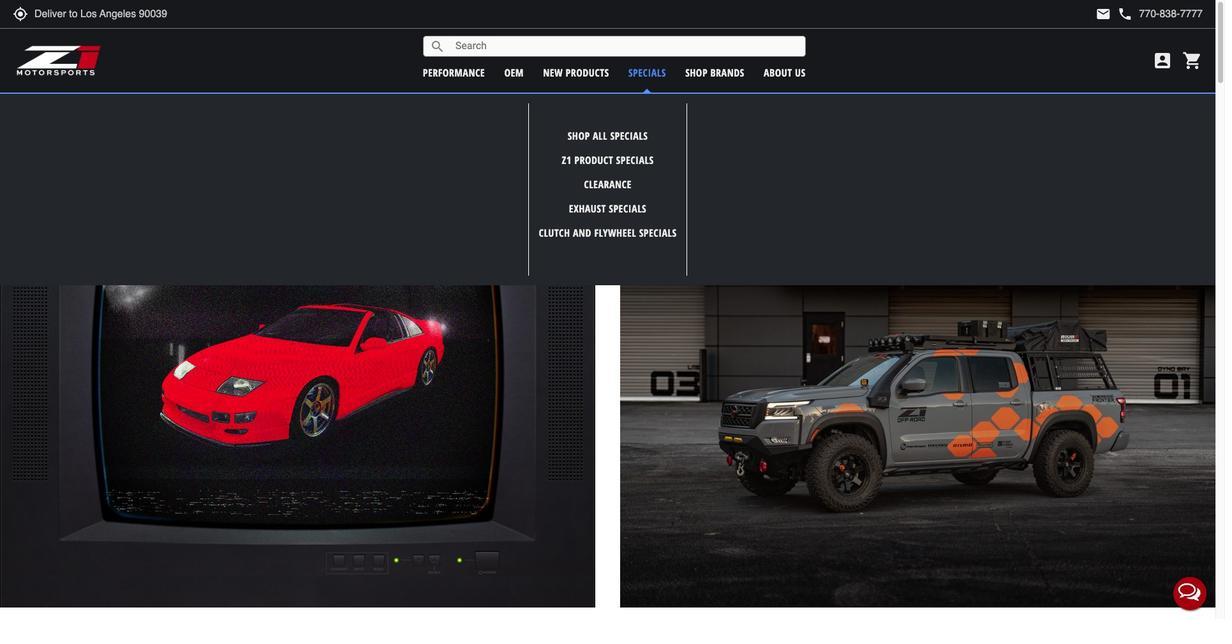 Task type: vqa. For each thing, say whether or not it's contained in the screenshot.
first the from left
yes



Task type: locate. For each thing, give the bounding box(es) containing it.
shop left all in the left top of the page
[[568, 129, 590, 143]]

mail
[[1096, 6, 1112, 22]]

search
[[430, 39, 445, 54]]

phone
[[1118, 6, 1133, 22]]

frontier!
[[646, 216, 683, 228]]

out
[[696, 187, 710, 199]]

new products link
[[543, 65, 609, 79]]

learn more
[[655, 248, 701, 262]]

specials up "learn"
[[639, 226, 677, 240]]

shop for shop all specials
[[568, 129, 590, 143]]

or
[[700, 201, 709, 214]]

(change model) link
[[664, 100, 721, 112]]

1 horizontal spatial the
[[711, 201, 726, 214]]

1 horizontal spatial dsc_0495.jpg image
[[620, 161, 1216, 608]]

1 vertical spatial shop
[[568, 129, 590, 143]]

the left z
[[674, 201, 688, 214]]

shop left brands
[[686, 65, 708, 79]]

shop
[[686, 65, 708, 79], [568, 129, 590, 143]]

model)
[[695, 100, 721, 112]]

specials up flywheel
[[609, 202, 647, 216]]

1 horizontal spatial shop
[[686, 65, 708, 79]]

Search search field
[[445, 36, 805, 56]]

specials
[[611, 129, 648, 143], [616, 153, 654, 167], [609, 202, 647, 216], [639, 226, 677, 240]]

all
[[593, 129, 608, 143]]

the right or
[[711, 201, 726, 214]]

0 horizontal spatial dsc_0495.jpg image
[[0, 161, 596, 608]]

exhaust specials
[[569, 202, 647, 216]]

z1 product specials link
[[562, 153, 654, 167]]

performance link
[[423, 65, 485, 79]]

0 horizontal spatial the
[[674, 201, 688, 214]]

0 vertical spatial shop
[[686, 65, 708, 79]]

and
[[573, 226, 592, 240]]

clutch and flywheel specials link
[[539, 226, 677, 240]]

350z
[[634, 99, 659, 112]]

clutch and flywheel specials
[[539, 226, 677, 240]]

dsc_0495.jpg image
[[0, 161, 596, 608], [620, 161, 1216, 608]]

specials link
[[629, 65, 666, 79]]

new products
[[543, 65, 609, 79]]

about us
[[764, 65, 806, 79]]

oem
[[505, 65, 524, 79]]

z
[[691, 201, 697, 214]]

mail link
[[1096, 6, 1112, 22]]

0 horizontal spatial shop
[[568, 129, 590, 143]]

about
[[764, 65, 793, 79]]

my_location
[[13, 6, 28, 22]]

2 the from the left
[[711, 201, 726, 214]]

mail phone
[[1096, 6, 1133, 22]]

1 the from the left
[[674, 201, 688, 214]]

don't miss out on your chance to win either the z or the supercharged frontier!
[[646, 187, 812, 228]]

shopping:
[[584, 99, 632, 112]]

the
[[674, 201, 688, 214], [711, 201, 726, 214]]

new
[[543, 65, 563, 79]]

(change
[[664, 100, 693, 112]]

to
[[784, 187, 794, 199]]



Task type: describe. For each thing, give the bounding box(es) containing it.
more
[[679, 248, 701, 262]]

shop brands
[[686, 65, 745, 79]]

supercharged
[[728, 201, 791, 214]]

1 dsc_0495.jpg image from the left
[[0, 161, 596, 608]]

performance
[[423, 65, 485, 79]]

shop brands link
[[686, 65, 745, 79]]

z1 product specials
[[562, 153, 654, 167]]

products
[[566, 65, 609, 79]]

on
[[713, 187, 724, 199]]

specials up clearance
[[616, 153, 654, 167]]

flywheel
[[595, 226, 637, 240]]

phone link
[[1118, 6, 1203, 22]]

win
[[796, 187, 812, 199]]

us
[[795, 65, 806, 79]]

currently
[[538, 99, 582, 112]]

z1
[[562, 153, 572, 167]]

miss
[[671, 187, 693, 199]]

clearance link
[[584, 178, 632, 192]]

brands
[[711, 65, 745, 79]]

about us link
[[764, 65, 806, 79]]

account_box link
[[1150, 50, 1177, 71]]

don't
[[646, 187, 669, 199]]

shop for shop brands
[[686, 65, 708, 79]]

oem link
[[505, 65, 524, 79]]

exhaust specials link
[[569, 202, 647, 216]]

learn more link
[[646, 230, 710, 268]]

account_box
[[1153, 50, 1173, 71]]

specials right all in the left top of the page
[[611, 129, 648, 143]]

2 dsc_0495.jpg image from the left
[[620, 161, 1216, 608]]

product
[[575, 153, 614, 167]]

currently shopping: 350z (change model)
[[538, 99, 721, 112]]

shop all specials
[[568, 129, 648, 143]]

specials
[[629, 65, 666, 79]]

clearance
[[584, 178, 632, 192]]

chance
[[749, 187, 782, 199]]

your
[[727, 187, 747, 199]]

shopping_cart link
[[1180, 50, 1203, 71]]

shop all specials link
[[568, 129, 648, 143]]

z1 motorsports logo image
[[16, 45, 102, 77]]

either
[[646, 201, 671, 214]]

shopping_cart
[[1183, 50, 1203, 71]]

learn
[[655, 248, 677, 262]]

clutch
[[539, 226, 570, 240]]

exhaust
[[569, 202, 606, 216]]



